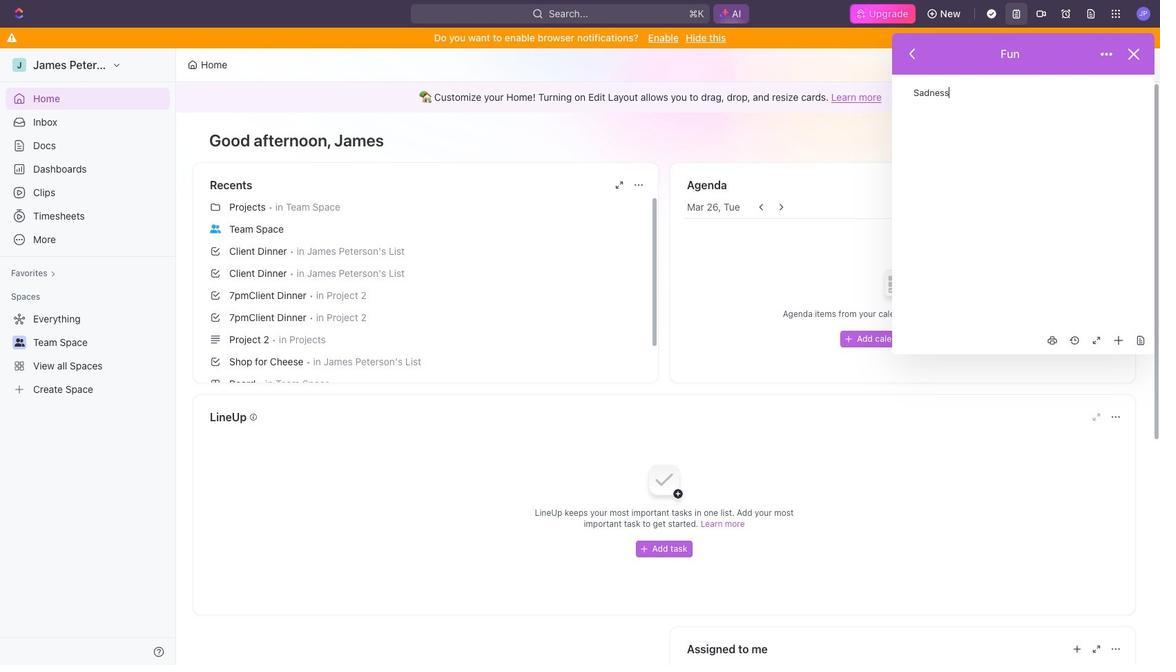 Task type: locate. For each thing, give the bounding box(es) containing it.
tree
[[6, 308, 170, 401]]

james peterson's workspace, , element
[[12, 58, 26, 72]]

tree inside sidebar navigation
[[6, 308, 170, 401]]



Task type: describe. For each thing, give the bounding box(es) containing it.
user group image
[[210, 224, 221, 233]]

sidebar navigation
[[0, 48, 179, 665]]

user group image
[[14, 338, 25, 347]]



Task type: vqa. For each thing, say whether or not it's contained in the screenshot.
the middle the Nov
no



